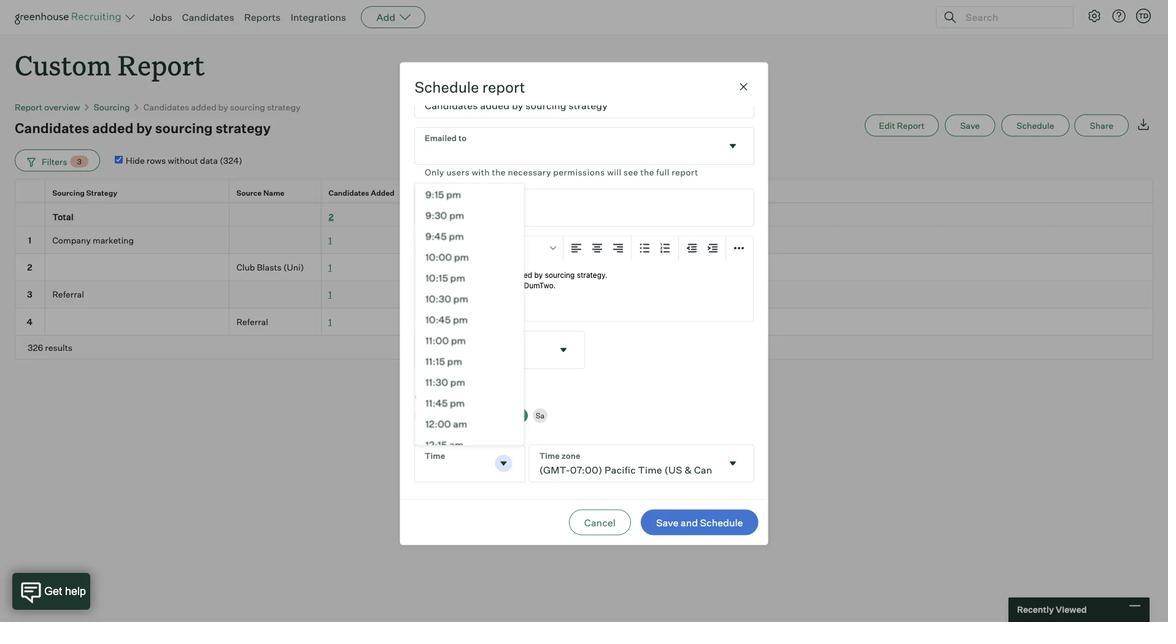 Task type: describe. For each thing, give the bounding box(es) containing it.
9:15
[[425, 189, 444, 201]]

marketing
[[93, 235, 134, 246]]

0 horizontal spatial sourcing
[[155, 120, 213, 136]]

edit report link
[[865, 115, 939, 137]]

11:00 pm
[[425, 335, 466, 347]]

candidates right jobs link at the left of the page
[[182, 11, 234, 23]]

1 link for 2
[[329, 262, 332, 273]]

save and schedule button
[[641, 510, 759, 536]]

schedule for schedule report
[[415, 78, 479, 96]]

td button
[[1137, 9, 1152, 23]]

1 the from the left
[[492, 167, 506, 178]]

company marketing
[[52, 235, 134, 246]]

9:30
[[425, 210, 447, 222]]

pm for 10:15 pm
[[450, 272, 465, 285]]

pm for 9:45 pm
[[449, 231, 464, 243]]

0 horizontal spatial referral
[[52, 289, 84, 300]]

1 for 2
[[329, 262, 332, 273]]

(uni)
[[284, 262, 304, 273]]

1 link for 3
[[329, 289, 332, 300]]

10:30 pm option
[[415, 289, 524, 310]]

11:15
[[425, 356, 445, 368]]

table containing total
[[15, 179, 1154, 360]]

only users with the necessary permissions will see the full report
[[425, 167, 698, 178]]

sourcing for sourcing
[[94, 102, 130, 113]]

candidates up rows
[[144, 102, 189, 113]]

on day(s)
[[415, 392, 454, 402]]

blasts
[[257, 262, 282, 273]]

10:15 pm
[[425, 272, 465, 285]]

1 for 3
[[329, 289, 332, 300]]

2 cell
[[15, 254, 45, 282]]

edit
[[879, 120, 896, 131]]

will
[[607, 167, 622, 178]]

candidates added
[[329, 188, 395, 198]]

club
[[237, 262, 255, 273]]

Only users with the necessary permissions will see the full report field
[[415, 128, 754, 180]]

recently
[[1018, 605, 1055, 616]]

row containing 4
[[15, 309, 1154, 336]]

11:15 pm option
[[415, 352, 524, 372]]

0 vertical spatial report
[[483, 78, 526, 96]]

10:30
[[425, 293, 451, 305]]

name
[[263, 188, 285, 198]]

1 toolbar from the left
[[415, 237, 564, 261]]

users
[[446, 167, 470, 178]]

candidates link
[[182, 11, 234, 23]]

on
[[415, 392, 426, 402]]

4
[[27, 317, 33, 327]]

integrations
[[291, 11, 346, 23]]

9:00 pm
[[425, 168, 465, 180]]

row containing 1
[[15, 227, 1154, 254]]

row group containing 1
[[15, 227, 1154, 336]]

am for 12:15 am
[[449, 439, 464, 452]]

4 toolbar from the left
[[679, 237, 726, 261]]

company
[[52, 235, 91, 246]]

reports
[[244, 11, 281, 23]]

necessary
[[508, 167, 551, 178]]

9:30 pm
[[425, 210, 464, 222]]

0 horizontal spatial toggle flyout image
[[557, 344, 570, 356]]

cancel
[[585, 517, 616, 529]]

total
[[52, 212, 74, 222]]

without
[[168, 155, 198, 166]]

1 cell
[[15, 227, 45, 254]]

report overview
[[15, 102, 80, 113]]

0 vertical spatial strategy
[[267, 102, 301, 113]]

download image
[[1137, 117, 1152, 132]]

jobs
[[150, 11, 172, 23]]

Search text field
[[963, 8, 1063, 26]]

10:30 pm
[[425, 293, 468, 305]]

reports link
[[244, 11, 281, 23]]

326 results
[[28, 343, 72, 353]]

greenhouse recruiting image
[[15, 10, 125, 25]]

3 toolbar from the left
[[632, 237, 679, 261]]

pm for 9:00 pm
[[450, 168, 465, 180]]

2 toolbar from the left
[[564, 237, 632, 261]]

save and schedule
[[656, 517, 743, 529]]

with
[[472, 167, 490, 178]]

1 horizontal spatial sourcing
[[230, 102, 265, 113]]

pm for 9:15 pm
[[446, 189, 461, 201]]

pm for 9:30 pm
[[449, 210, 464, 222]]

11:30
[[425, 377, 448, 389]]

1 inside cell
[[28, 235, 31, 246]]

report overview link
[[15, 102, 80, 113]]

save and schedule this report to revisit it! element
[[945, 115, 1002, 137]]

9:00 pm option
[[415, 164, 524, 185]]

candidates inside row
[[329, 188, 369, 198]]

share
[[1091, 120, 1114, 131]]

edit report
[[879, 120, 925, 131]]

only
[[425, 167, 444, 178]]

1 link for 1
[[329, 235, 332, 246]]

9:45 pm
[[425, 231, 464, 243]]

11:45 pm
[[425, 398, 465, 410]]

10:45 pm
[[425, 314, 468, 326]]

3 inside cell
[[27, 289, 32, 300]]

row containing total
[[15, 203, 1154, 227]]

save button
[[945, 115, 996, 137]]

rows
[[147, 155, 166, 166]]

schedule inside save and schedule "button"
[[700, 517, 743, 529]]

11:30 pm option
[[415, 372, 524, 393]]

m
[[439, 411, 445, 421]]

and
[[681, 517, 698, 529]]

save for save
[[961, 120, 980, 131]]

10:00 pm
[[425, 251, 469, 264]]

1 vertical spatial added
[[92, 120, 133, 136]]

12:15
[[425, 439, 447, 452]]

sa
[[536, 411, 545, 421]]

cancel button
[[569, 510, 631, 536]]

row containing sourcing strategy
[[15, 179, 1154, 206]]

12:00 am option
[[415, 414, 524, 435]]

pm for 10:45 pm
[[453, 314, 468, 326]]

overview
[[44, 102, 80, 113]]

candidates down report overview
[[15, 120, 89, 136]]

10:00
[[425, 251, 452, 264]]

filters
[[42, 156, 67, 167]]

td
[[1139, 12, 1149, 20]]

list box containing 9:00 pm
[[415, 164, 525, 456]]

integrations link
[[291, 11, 346, 23]]

pm for 10:30 pm
[[453, 293, 468, 305]]

2 the from the left
[[640, 167, 654, 178]]



Task type: locate. For each thing, give the bounding box(es) containing it.
9:45
[[425, 231, 447, 243]]

1 horizontal spatial toggle flyout image
[[727, 458, 739, 470]]

schedule for schedule
[[1017, 120, 1055, 131]]

pm for 10:00 pm
[[454, 251, 469, 264]]

day(s)
[[428, 392, 454, 402]]

0 horizontal spatial 2
[[27, 262, 32, 273]]

1 horizontal spatial 2
[[329, 212, 334, 222]]

0 horizontal spatial 3
[[27, 289, 32, 300]]

1 horizontal spatial sourcing
[[94, 102, 130, 113]]

10:00 pm option
[[415, 247, 524, 268]]

11:30 pm
[[425, 377, 465, 389]]

table
[[15, 179, 1154, 360]]

1 vertical spatial sourcing
[[155, 120, 213, 136]]

referral down club
[[237, 317, 268, 327]]

report
[[118, 47, 205, 83], [15, 102, 42, 113], [898, 120, 925, 131]]

pm right 10:45
[[453, 314, 468, 326]]

list box
[[415, 164, 525, 456]]

configure image
[[1088, 9, 1102, 23]]

0 vertical spatial save
[[961, 120, 980, 131]]

1 horizontal spatial save
[[961, 120, 980, 131]]

pm right "9:30"
[[449, 210, 464, 222]]

pm for 11:30 pm
[[450, 377, 465, 389]]

3 cell
[[15, 282, 45, 309]]

share button
[[1075, 115, 1129, 137]]

2 down candidates added
[[329, 212, 334, 222]]

1 horizontal spatial report
[[672, 167, 698, 178]]

11:15 pm
[[425, 356, 462, 368]]

f
[[518, 411, 523, 421]]

2 for 2 cell
[[27, 262, 32, 273]]

pm right "9:15"
[[446, 189, 461, 201]]

schedule report
[[415, 78, 526, 96]]

added down sourcing link in the top of the page
[[92, 120, 133, 136]]

save
[[961, 120, 980, 131], [656, 517, 679, 529]]

2 horizontal spatial report
[[898, 120, 925, 131]]

source name
[[237, 188, 285, 198]]

full
[[656, 167, 670, 178]]

2 for 2 link
[[329, 212, 334, 222]]

1 vertical spatial sourcing
[[52, 188, 85, 198]]

pm inside "option"
[[450, 272, 465, 285]]

0 horizontal spatial save
[[656, 517, 679, 529]]

0 horizontal spatial report
[[15, 102, 42, 113]]

11:45
[[425, 398, 448, 410]]

column header down the name
[[230, 204, 322, 226]]

Hide rows without data (324) checkbox
[[115, 156, 123, 164]]

None text field
[[425, 145, 430, 160], [415, 189, 754, 226], [415, 445, 493, 482], [425, 145, 430, 160], [415, 189, 754, 226], [415, 445, 493, 482]]

9:00
[[425, 168, 448, 180]]

6 row from the top
[[15, 309, 1154, 336]]

sourcing
[[230, 102, 265, 113], [155, 120, 213, 136]]

None field
[[415, 332, 584, 369], [415, 445, 525, 482], [530, 445, 754, 482], [415, 332, 584, 369], [415, 445, 525, 482], [530, 445, 754, 482]]

custom report
[[15, 47, 205, 83]]

1 column header from the left
[[15, 204, 45, 226]]

12:15 am option
[[415, 435, 524, 456]]

1 vertical spatial referral
[[237, 317, 268, 327]]

column header up 1 cell at the left top of page
[[15, 204, 45, 226]]

sourcing up the total
[[52, 188, 85, 198]]

326
[[28, 343, 43, 353]]

1 for 4
[[329, 317, 332, 327]]

hide rows without data (324)
[[126, 155, 242, 166]]

11:45 pm option
[[415, 393, 524, 414]]

the
[[492, 167, 506, 178], [640, 167, 654, 178]]

report for custom report
[[118, 47, 205, 83]]

custom
[[15, 47, 111, 83]]

pm inside option
[[450, 377, 465, 389]]

9:15 pm
[[425, 189, 461, 201]]

0 horizontal spatial added
[[92, 120, 133, 136]]

am right m
[[453, 419, 467, 431]]

0 vertical spatial 2
[[329, 212, 334, 222]]

schedule
[[415, 78, 479, 96], [1017, 120, 1055, 131], [700, 517, 743, 529]]

viewed
[[1056, 605, 1087, 616]]

pm up t at the bottom of page
[[450, 398, 465, 410]]

2
[[329, 212, 334, 222], [27, 262, 32, 273]]

jobs link
[[150, 11, 172, 23]]

0 vertical spatial sourcing
[[230, 102, 265, 113]]

pm right 9:00
[[450, 168, 465, 180]]

1 horizontal spatial by
[[218, 102, 228, 113]]

10:15
[[425, 272, 448, 285]]

pm for 11:45 pm
[[450, 398, 465, 410]]

toggle flyout image
[[498, 458, 510, 470], [727, 458, 739, 470]]

1 row from the top
[[15, 179, 1154, 206]]

1 vertical spatial report
[[15, 102, 42, 113]]

1 horizontal spatial column header
[[230, 204, 322, 226]]

candidates added by sourcing strategy link
[[144, 102, 301, 113]]

td button
[[1134, 6, 1154, 26]]

11:00 pm option
[[415, 331, 524, 352]]

schedule button
[[1002, 115, 1070, 137]]

am right 12:15
[[449, 439, 464, 452]]

referral right the 3 cell
[[52, 289, 84, 300]]

t
[[459, 411, 464, 421]]

2 column header from the left
[[230, 204, 322, 226]]

1 horizontal spatial the
[[640, 167, 654, 178]]

save inside "button"
[[656, 517, 679, 529]]

add
[[377, 11, 396, 23]]

club blasts (uni)
[[237, 262, 304, 273]]

3
[[77, 157, 82, 166], [27, 289, 32, 300]]

candidates added by sourcing strategy up (324)
[[144, 102, 301, 113]]

0 vertical spatial report
[[118, 47, 205, 83]]

(324)
[[220, 155, 242, 166]]

2 toggle flyout image from the left
[[727, 458, 739, 470]]

sourcing link
[[94, 102, 130, 113]]

1 horizontal spatial referral
[[237, 317, 268, 327]]

row
[[15, 179, 1154, 206], [15, 203, 1154, 227], [15, 227, 1154, 254], [15, 254, 1154, 282], [15, 282, 1154, 309], [15, 309, 1154, 336]]

9:30 pm option
[[415, 205, 524, 226]]

pm right 10:15
[[450, 272, 465, 285]]

1 vertical spatial toggle flyout image
[[557, 344, 570, 356]]

added
[[371, 188, 395, 198]]

10:45
[[425, 314, 451, 326]]

10:15 pm option
[[415, 268, 524, 289]]

sourcing up hide rows without data (324)
[[155, 120, 213, 136]]

the right with
[[492, 167, 506, 178]]

9:15 pm option
[[415, 185, 524, 205]]

0 horizontal spatial by
[[136, 120, 152, 136]]

the left full
[[640, 167, 654, 178]]

candidates up 2 link
[[329, 188, 369, 198]]

row containing 2
[[15, 254, 1154, 282]]

source
[[237, 188, 262, 198]]

2 inside cell
[[27, 262, 32, 273]]

2 1 link from the top
[[329, 262, 332, 273]]

3 1 link from the top
[[329, 289, 332, 300]]

1 for 1
[[329, 235, 332, 246]]

1 horizontal spatial 3
[[77, 157, 82, 166]]

1 1 link from the top
[[329, 235, 332, 246]]

1 vertical spatial schedule
[[1017, 120, 1055, 131]]

3 right filters
[[77, 157, 82, 166]]

pm for 11:00 pm
[[451, 335, 466, 347]]

toggle flyout image
[[727, 140, 739, 152], [557, 344, 570, 356]]

pm
[[450, 168, 465, 180], [446, 189, 461, 201], [449, 210, 464, 222], [449, 231, 464, 243], [454, 251, 469, 264], [450, 272, 465, 285], [453, 293, 468, 305], [453, 314, 468, 326], [451, 335, 466, 347], [447, 356, 462, 368], [450, 377, 465, 389], [450, 398, 465, 410]]

0 vertical spatial am
[[453, 419, 467, 431]]

by up (324)
[[218, 102, 228, 113]]

12:00
[[425, 419, 451, 431]]

by up hide
[[136, 120, 152, 136]]

referral
[[52, 289, 84, 300], [237, 317, 268, 327]]

report right edit
[[898, 120, 925, 131]]

3 row from the top
[[15, 227, 1154, 254]]

report for edit report
[[898, 120, 925, 131]]

5 row from the top
[[15, 282, 1154, 309]]

sourcing
[[94, 102, 130, 113], [52, 188, 85, 198]]

toolbar
[[415, 237, 564, 261], [564, 237, 632, 261], [632, 237, 679, 261], [679, 237, 726, 261]]

1 toggle flyout image from the left
[[498, 458, 510, 470]]

strategy
[[267, 102, 301, 113], [216, 120, 271, 136]]

None text field
[[530, 445, 722, 482]]

12:15 am
[[425, 439, 464, 452]]

1 link for 4
[[329, 317, 332, 327]]

0 horizontal spatial schedule
[[415, 78, 479, 96]]

report left overview
[[15, 102, 42, 113]]

report down jobs link at the left of the page
[[118, 47, 205, 83]]

pm for 11:15 pm
[[447, 356, 462, 368]]

1 vertical spatial save
[[656, 517, 679, 529]]

save for save and schedule
[[656, 517, 679, 529]]

candidates added by sourcing strategy up hide
[[15, 120, 271, 136]]

0 horizontal spatial report
[[483, 78, 526, 96]]

1 vertical spatial am
[[449, 439, 464, 452]]

pm right 11:30
[[450, 377, 465, 389]]

0 vertical spatial sourcing
[[94, 102, 130, 113]]

report inside "only users with the necessary permissions will see the full report" field
[[672, 167, 698, 178]]

0 horizontal spatial toggle flyout image
[[498, 458, 510, 470]]

4 row from the top
[[15, 254, 1154, 282]]

pm inside 'option'
[[453, 314, 468, 326]]

1 horizontal spatial toggle flyout image
[[727, 140, 739, 152]]

close modal icon image
[[737, 79, 751, 94]]

1 vertical spatial report
[[672, 167, 698, 178]]

2 vertical spatial schedule
[[700, 517, 743, 529]]

row containing 3
[[15, 282, 1154, 309]]

1 vertical spatial candidates added by sourcing strategy
[[15, 120, 271, 136]]

2 vertical spatial report
[[898, 120, 925, 131]]

sourcing up (324)
[[230, 102, 265, 113]]

2 horizontal spatial schedule
[[1017, 120, 1055, 131]]

1 horizontal spatial added
[[191, 102, 217, 113]]

0 vertical spatial added
[[191, 102, 217, 113]]

toggle flyout image inside "only users with the necessary permissions will see the full report" field
[[727, 140, 739, 152]]

1
[[28, 235, 31, 246], [329, 235, 332, 246], [329, 262, 332, 273], [329, 289, 332, 300], [329, 317, 332, 327]]

10:45 pm option
[[415, 310, 524, 331]]

pm right '11:00'
[[451, 335, 466, 347]]

report
[[483, 78, 526, 96], [672, 167, 698, 178]]

see
[[624, 167, 638, 178]]

2 down 1 cell at the left top of page
[[27, 262, 32, 273]]

pm right 9:45
[[449, 231, 464, 243]]

results
[[45, 343, 72, 353]]

row group
[[15, 227, 1154, 336]]

sourcing down "custom report"
[[94, 102, 130, 113]]

0 vertical spatial by
[[218, 102, 228, 113]]

by
[[218, 102, 228, 113], [136, 120, 152, 136]]

added up data
[[191, 102, 217, 113]]

0 horizontal spatial sourcing
[[52, 188, 85, 198]]

0 vertical spatial schedule
[[415, 78, 479, 96]]

am for 12:00 am
[[453, 419, 467, 431]]

save inside button
[[961, 120, 980, 131]]

0 vertical spatial toggle flyout image
[[727, 140, 739, 152]]

pm right 11:15
[[447, 356, 462, 368]]

1 vertical spatial 2
[[27, 262, 32, 273]]

0 vertical spatial candidates added by sourcing strategy
[[144, 102, 301, 113]]

add button
[[361, 6, 426, 28]]

hide
[[126, 155, 145, 166]]

sourcing for sourcing strategy
[[52, 188, 85, 198]]

filter image
[[25, 157, 36, 167]]

sourcing strategy
[[52, 188, 117, 198]]

group
[[415, 237, 753, 261]]

cell
[[230, 227, 322, 254], [45, 254, 230, 282], [230, 282, 322, 309], [45, 309, 230, 336]]

12:00 am
[[425, 419, 467, 431]]

0 vertical spatial 3
[[77, 157, 82, 166]]

1 vertical spatial 3
[[27, 289, 32, 300]]

1 horizontal spatial report
[[118, 47, 205, 83]]

am
[[453, 419, 467, 431], [449, 439, 464, 452]]

candidates
[[182, 11, 234, 23], [144, 102, 189, 113], [15, 120, 89, 136], [329, 188, 369, 198]]

column header
[[15, 204, 45, 226], [230, 204, 322, 226]]

9:45 pm option
[[415, 226, 524, 247]]

4 1 link from the top
[[329, 317, 332, 327]]

0 horizontal spatial column header
[[15, 204, 45, 226]]

strategy
[[86, 188, 117, 198]]

pm up 10:15 pm "option" on the top
[[454, 251, 469, 264]]

permissions
[[553, 167, 605, 178]]

pm right 10:30 at the left of the page
[[453, 293, 468, 305]]

total column header
[[45, 204, 230, 226]]

0 vertical spatial referral
[[52, 289, 84, 300]]

0 horizontal spatial the
[[492, 167, 506, 178]]

2 row from the top
[[15, 203, 1154, 227]]

3 down 2 cell
[[27, 289, 32, 300]]

recently viewed
[[1018, 605, 1087, 616]]

1 horizontal spatial schedule
[[700, 517, 743, 529]]

schedule inside the schedule button
[[1017, 120, 1055, 131]]

2 link
[[329, 212, 334, 222]]

1 vertical spatial by
[[136, 120, 152, 136]]

1 vertical spatial strategy
[[216, 120, 271, 136]]

4 cell
[[15, 309, 45, 336]]



Task type: vqa. For each thing, say whether or not it's contained in the screenshot.
4 The 1
yes



